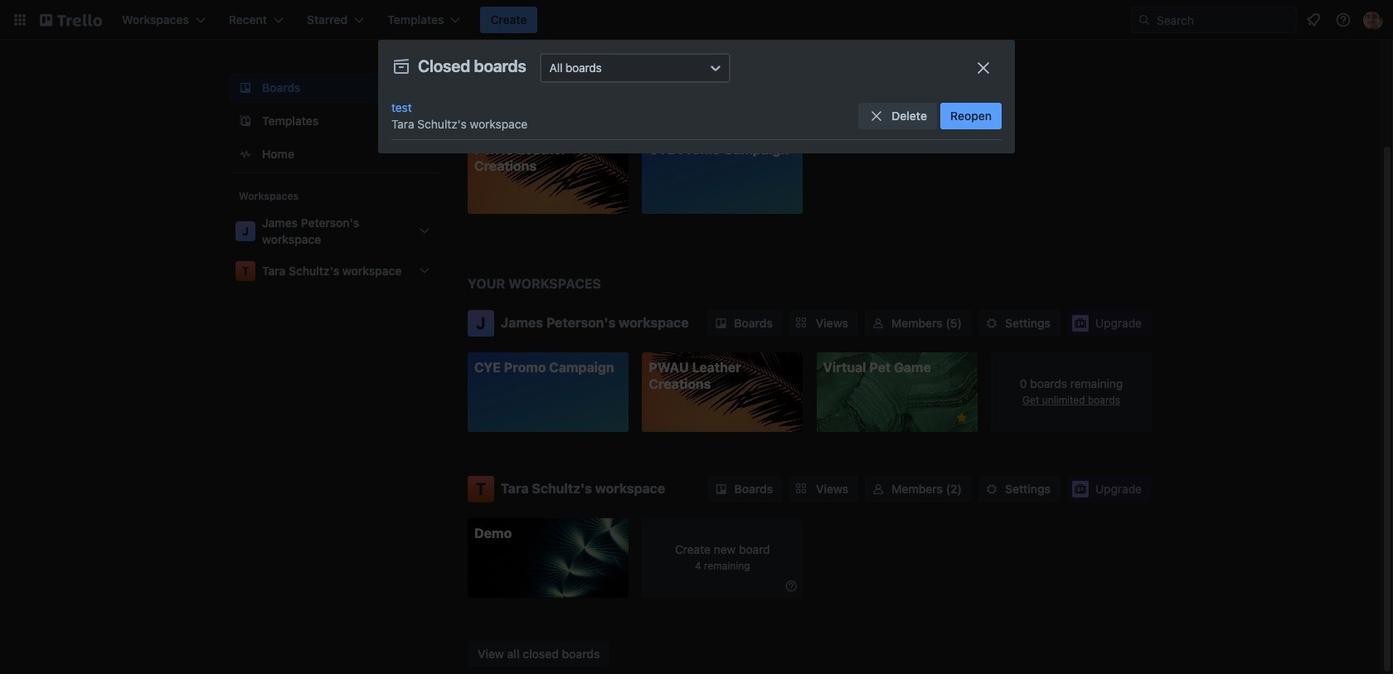 Task type: describe. For each thing, give the bounding box(es) containing it.
home image
[[236, 144, 255, 164]]

james peterson (jamespeterson93) image
[[1363, 10, 1383, 30]]

search image
[[1138, 13, 1151, 27]]

1 vertical spatial sm image
[[783, 578, 800, 594]]

template board image
[[236, 111, 255, 131]]

primary element
[[0, 0, 1393, 40]]

Search field
[[1131, 7, 1297, 33]]

board image
[[236, 78, 255, 98]]



Task type: locate. For each thing, give the bounding box(es) containing it.
0 notifications image
[[1304, 10, 1323, 30]]

0 vertical spatial sm image
[[870, 315, 886, 332]]

sm image
[[713, 315, 729, 332], [984, 315, 1000, 332], [713, 481, 729, 497], [870, 481, 887, 497], [984, 481, 1000, 497]]

sm image
[[870, 315, 886, 332], [783, 578, 800, 594]]

0 horizontal spatial sm image
[[783, 578, 800, 594]]

1 horizontal spatial sm image
[[870, 315, 886, 332]]

open information menu image
[[1335, 12, 1352, 28]]



Task type: vqa. For each thing, say whether or not it's contained in the screenshot.
topmost or
no



